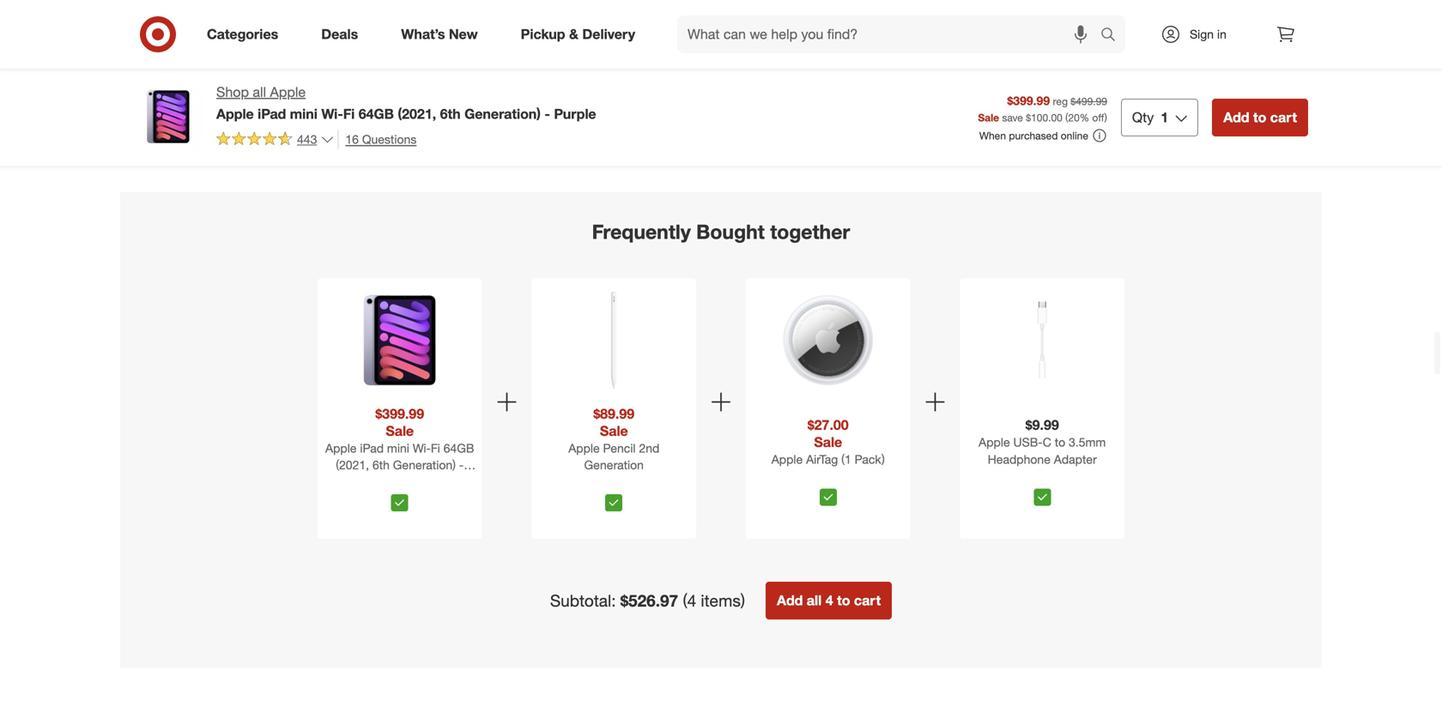 Task type: vqa. For each thing, say whether or not it's contained in the screenshot.
great
no



Task type: describe. For each thing, give the bounding box(es) containing it.
try for apple ipad pro 11-inch wi-fi + cellular (2021, 3rd generation)
[[1020, 0, 1034, 5]]

generation
[[584, 458, 644, 473]]

headphone
[[988, 452, 1051, 467]]

circle for cellular
[[1094, 5, 1120, 18]]

pack)
[[855, 452, 885, 467]]

ipad inside $399.99 sale apple ipad mini wi-fi 64gb (2021, 6th generation) - purple
[[360, 441, 384, 456]]

$399.99 sale apple ipad mini wi-fi 64gb (2021, 6th generation) - purple
[[325, 406, 474, 490]]

4 offers
[[679, 5, 714, 18]]

&
[[569, 26, 579, 43]]

frequently bought together
[[592, 220, 850, 244]]

cart inside the try 3 months of apple tv+ for free with target circle apple ipad pro 11-inch wi-fi only (2021, 3rd generation) add to cart
[[888, 66, 908, 78]]

pro for cellular
[[1082, 18, 1100, 33]]

reg
[[1053, 95, 1068, 108]]

apple inside $89.99 sale apple pencil 2nd generation
[[569, 441, 600, 456]]

for for apple ipad pro 11-inch wi-fi only (2021, 3rd generation)
[[970, 0, 983, 5]]

16 questions link
[[338, 130, 417, 149]]

tv+ for apple ipad pro 11-inch wi-fi + cellular (2021, 3rd generation)
[[1124, 0, 1143, 5]]

online
[[1061, 129, 1089, 142]]

add all 4 to cart
[[777, 593, 881, 609]]

add right "1"
[[1224, 109, 1250, 126]]

cellular
[[1062, 33, 1102, 48]]

ipad inside try 3 months of apple tv+ for free with target circle apple ipad pro 11-inch wi-fi + cellular (2021, 3rd generation) add to cart
[[1055, 18, 1079, 33]]

shop all apple apple ipad mini wi-fi 64gb (2021, 6th generation) - purple
[[216, 84, 596, 122]]

cart inside try 3 months of apple tv+ for free with target circle apple ipad pro 11-inch wi-fi + cellular (2021, 3rd generation) add to cart
[[1063, 66, 1083, 78]]

generation) inside the try 3 months of apple tv+ for free with target circle apple ipad pro 11-inch wi-fi only (2021, 3rd generation) add to cart
[[845, 48, 908, 63]]

3 for apple ipad pro 11-inch wi-fi + cellular (2021, 3rd generation)
[[1036, 0, 1042, 5]]

(4
[[683, 591, 697, 611]]

add up image of apple ipad mini wi-fi 64gb (2021, 6th generation) - purple
[[152, 66, 172, 78]]

what's new
[[401, 26, 478, 43]]

ipad inside shop all apple apple ipad mini wi-fi 64gb (2021, 6th generation) - purple
[[258, 105, 286, 122]]

11- for 3rd
[[928, 18, 946, 33]]

$399.99 for sale
[[376, 406, 424, 422]]

20
[[1069, 111, 1080, 124]]

- inside $399.99 sale apple ipad mini wi-fi 64gb (2021, 6th generation) - purple
[[459, 458, 464, 473]]

(1
[[842, 452, 852, 467]]

apple airtag (1 pack) link
[[750, 451, 907, 482]]

sale inside $399.99 reg $499.99 sale save $ 100.00 ( 20 % off )
[[978, 111, 1000, 124]]

purple inside shop all apple apple ipad mini wi-fi 64gb (2021, 6th generation) - purple
[[554, 105, 596, 122]]

add inside the try 3 months of apple tv+ for free with target circle apple ipad pro 11-inch wi-fi only (2021, 3rd generation) add to cart
[[853, 66, 872, 78]]

months for only
[[870, 0, 904, 5]]

what's new link
[[387, 15, 499, 53]]

new
[[449, 26, 478, 43]]

+
[[1051, 33, 1058, 48]]

circle for (2021,
[[919, 5, 945, 18]]

usb-
[[1014, 435, 1043, 450]]

$499.99
[[1071, 95, 1108, 108]]

together
[[771, 220, 850, 244]]

cart inside add all 4 to cart button
[[854, 593, 881, 609]]

adapter
[[1054, 452, 1097, 467]]

6th inside shop all apple apple ipad mini wi-fi 64gb (2021, 6th generation) - purple
[[440, 105, 461, 122]]

subtotal: $526.97 (4 items)
[[550, 591, 745, 611]]

4 inside button
[[826, 593, 834, 609]]

of for (2021,
[[907, 0, 916, 5]]

c
[[1043, 435, 1052, 450]]

apple pencil 2nd generation link
[[535, 440, 693, 488]]

offers
[[687, 5, 714, 18]]

$89.99 sale apple pencil 2nd generation
[[569, 406, 660, 473]]

apple airtag (1 pack) image
[[770, 282, 887, 399]]

443
[[297, 132, 317, 147]]

443 link
[[216, 130, 334, 151]]

free for apple ipad pro 11-inch wi-fi only (2021, 3rd generation)
[[845, 5, 863, 18]]

add all 4 to cart button
[[766, 582, 892, 620]]

apple inside $9.99 apple usb-c to 3.5mm headphone adapter
[[979, 435, 1010, 450]]

inch for 3rd
[[946, 18, 969, 33]]

categories
[[207, 26, 278, 43]]

$526.97
[[621, 591, 679, 611]]

to inside button
[[837, 593, 851, 609]]

fi inside $399.99 sale apple ipad mini wi-fi 64gb (2021, 6th generation) - purple
[[431, 441, 440, 456]]

try 3 months of apple tv+ for free with target circle apple ipad pro 11-inch wi-fi only (2021, 3rd generation) add to cart
[[845, 0, 983, 78]]

100.00
[[1031, 111, 1063, 124]]

qty 1
[[1133, 109, 1169, 126]]

$399.99 for reg
[[1008, 93, 1050, 108]]

for for apple ipad pro 11-inch wi-fi + cellular (2021, 3rd generation)
[[1145, 0, 1158, 5]]

$
[[1026, 111, 1031, 124]]

pickup
[[521, 26, 566, 43]]

$27.00 sale apple airtag (1 pack)
[[772, 417, 885, 467]]

sign
[[1190, 27, 1214, 42]]

64gb inside shop all apple apple ipad mini wi-fi 64gb (2021, 6th generation) - purple
[[359, 105, 394, 122]]

months for +
[[1045, 0, 1080, 5]]

tv+ for apple ipad pro 11-inch wi-fi only (2021, 3rd generation)
[[949, 0, 967, 5]]

sale for $27.00
[[814, 434, 843, 451]]

airtag
[[806, 452, 838, 467]]

frequently
[[592, 220, 691, 244]]

delivery
[[583, 26, 636, 43]]

qty
[[1133, 109, 1154, 126]]

target for cellular
[[1063, 5, 1091, 18]]

(
[[1066, 111, 1069, 124]]

purple inside $399.99 sale apple ipad mini wi-fi 64gb (2021, 6th generation) - purple
[[383, 475, 417, 490]]

pickup & delivery
[[521, 26, 636, 43]]

(2021, inside the try 3 months of apple tv+ for free with target circle apple ipad pro 11-inch wi-fi only (2021, 3rd generation) add to cart
[[904, 33, 937, 48]]

What can we help you find? suggestions appear below search field
[[678, 15, 1105, 53]]

in
[[1218, 27, 1227, 42]]

fi inside the try 3 months of apple tv+ for free with target circle apple ipad pro 11-inch wi-fi only (2021, 3rd generation) add to cart
[[863, 33, 872, 48]]

3.5mm
[[1069, 435, 1106, 450]]

add down sign in
[[1203, 66, 1223, 78]]

pickup & delivery link
[[506, 15, 657, 53]]

$27.00
[[808, 417, 849, 434]]

16 questions
[[346, 132, 417, 147]]

target for (2021,
[[888, 5, 916, 18]]

save
[[1002, 111, 1024, 124]]

subtotal:
[[550, 591, 616, 611]]

64gb inside $399.99 sale apple ipad mini wi-fi 64gb (2021, 6th generation) - purple
[[444, 441, 474, 456]]

to inside $9.99 apple usb-c to 3.5mm headphone adapter
[[1055, 435, 1066, 450]]



Task type: locate. For each thing, give the bounding box(es) containing it.
3rd right "search" button
[[1142, 33, 1160, 48]]

to inside try 3 months of apple tv+ for free with target circle apple ipad pro 11-inch wi-fi + cellular (2021, 3rd generation) add to cart
[[1050, 66, 1060, 78]]

bought
[[697, 220, 765, 244]]

6th inside $399.99 sale apple ipad mini wi-fi 64gb (2021, 6th generation) - purple
[[373, 458, 390, 473]]

sign in
[[1190, 27, 1227, 42]]

1 horizontal spatial pro
[[1082, 18, 1100, 33]]

0 horizontal spatial free
[[845, 5, 863, 18]]

add down "what can we help you find? suggestions appear below" search box
[[853, 66, 872, 78]]

2 pro from the left
[[1082, 18, 1100, 33]]

3rd inside the try 3 months of apple tv+ for free with target circle apple ipad pro 11-inch wi-fi only (2021, 3rd generation) add to cart
[[940, 33, 958, 48]]

0 vertical spatial mini
[[290, 105, 318, 122]]

0 horizontal spatial 3rd
[[940, 33, 958, 48]]

0 vertical spatial -
[[545, 105, 550, 122]]

all inside button
[[807, 593, 822, 609]]

sale down $89.99
[[600, 423, 628, 439]]

0 vertical spatial purple
[[554, 105, 596, 122]]

2 inch from the left
[[1122, 18, 1144, 33]]

of inside try 3 months of apple tv+ for free with target circle apple ipad pro 11-inch wi-fi + cellular (2021, 3rd generation) add to cart
[[1082, 0, 1091, 5]]

wi- inside the try 3 months of apple tv+ for free with target circle apple ipad pro 11-inch wi-fi only (2021, 3rd generation) add to cart
[[845, 33, 863, 48]]

11- right the cellular
[[1104, 18, 1122, 33]]

1 horizontal spatial months
[[1045, 0, 1080, 5]]

0 vertical spatial all
[[253, 84, 266, 100]]

of
[[907, 0, 916, 5], [1082, 0, 1091, 5]]

0 horizontal spatial inch
[[946, 18, 969, 33]]

for inside try 3 months of apple tv+ for free with target circle apple ipad pro 11-inch wi-fi + cellular (2021, 3rd generation) add to cart
[[1145, 0, 1158, 5]]

11- inside try 3 months of apple tv+ for free with target circle apple ipad pro 11-inch wi-fi + cellular (2021, 3rd generation) add to cart
[[1104, 18, 1122, 33]]

0 horizontal spatial $399.99
[[376, 406, 424, 422]]

inch
[[946, 18, 969, 33], [1122, 18, 1144, 33]]

pro inside try 3 months of apple tv+ for free with target circle apple ipad pro 11-inch wi-fi + cellular (2021, 3rd generation) add to cart
[[1082, 18, 1100, 33]]

4
[[679, 5, 685, 18], [826, 593, 834, 609]]

0 horizontal spatial purple
[[383, 475, 417, 490]]

for
[[970, 0, 983, 5], [1145, 0, 1158, 5]]

free
[[845, 5, 863, 18], [1020, 5, 1038, 18]]

(2021, inside try 3 months of apple tv+ for free with target circle apple ipad pro 11-inch wi-fi + cellular (2021, 3rd generation) add to cart
[[1105, 33, 1139, 48]]

generation) inside $399.99 sale apple ipad mini wi-fi 64gb (2021, 6th generation) - purple
[[393, 458, 456, 473]]

1 vertical spatial -
[[459, 458, 464, 473]]

pro right only
[[907, 18, 925, 33]]

pro right the +
[[1082, 18, 1100, 33]]

0 horizontal spatial tv+
[[949, 0, 967, 5]]

search
[[1093, 28, 1134, 44]]

1 circle from the left
[[919, 5, 945, 18]]

0 horizontal spatial mini
[[290, 105, 318, 122]]

shop
[[216, 84, 249, 100]]

sale inside $399.99 sale apple ipad mini wi-fi 64gb (2021, 6th generation) - purple
[[386, 423, 414, 439]]

-
[[545, 105, 550, 122], [459, 458, 464, 473]]

)
[[1105, 111, 1108, 124]]

sale inside $89.99 sale apple pencil 2nd generation
[[600, 423, 628, 439]]

0 horizontal spatial pro
[[907, 18, 925, 33]]

%
[[1080, 111, 1090, 124]]

1 of from the left
[[907, 0, 916, 5]]

with inside the try 3 months of apple tv+ for free with target circle apple ipad pro 11-inch wi-fi only (2021, 3rd generation) add to cart
[[866, 5, 885, 18]]

64gb
[[359, 105, 394, 122], [444, 441, 474, 456]]

fi inside try 3 months of apple tv+ for free with target circle apple ipad pro 11-inch wi-fi + cellular (2021, 3rd generation) add to cart
[[1038, 33, 1048, 48]]

0 horizontal spatial 3
[[861, 0, 867, 5]]

all
[[253, 84, 266, 100], [807, 593, 822, 609]]

add up $399.99 reg $499.99 sale save $ 100.00 ( 20 % off )
[[1028, 66, 1047, 78]]

what's
[[401, 26, 445, 43]]

wi- inside shop all apple apple ipad mini wi-fi 64gb (2021, 6th generation) - purple
[[321, 105, 343, 122]]

generation)
[[845, 48, 908, 63], [1020, 48, 1083, 63], [465, 105, 541, 122], [393, 458, 456, 473]]

6th
[[440, 105, 461, 122], [373, 458, 390, 473]]

0 horizontal spatial of
[[907, 0, 916, 5]]

1 horizontal spatial for
[[1145, 0, 1158, 5]]

wi- inside try 3 months of apple tv+ for free with target circle apple ipad pro 11-inch wi-fi + cellular (2021, 3rd generation) add to cart
[[1020, 33, 1038, 48]]

of for cellular
[[1082, 0, 1091, 5]]

2 of from the left
[[1082, 0, 1091, 5]]

(2021, inside shop all apple apple ipad mini wi-fi 64gb (2021, 6th generation) - purple
[[398, 105, 436, 122]]

1 horizontal spatial 4
[[826, 593, 834, 609]]

1 11- from the left
[[928, 18, 946, 33]]

0 vertical spatial 6th
[[440, 105, 461, 122]]

0 horizontal spatial 6th
[[373, 458, 390, 473]]

sale for $399.99
[[386, 423, 414, 439]]

2nd
[[639, 441, 660, 456]]

items)
[[701, 591, 745, 611]]

1 try from the left
[[845, 0, 858, 5]]

try for apple ipad pro 11-inch wi-fi only (2021, 3rd generation)
[[845, 0, 858, 5]]

1 tv+ from the left
[[949, 0, 967, 5]]

$399.99 inside $399.99 reg $499.99 sale save $ 100.00 ( 20 % off )
[[1008, 93, 1050, 108]]

1 vertical spatial all
[[807, 593, 822, 609]]

2 3rd from the left
[[1142, 33, 1160, 48]]

apple ipad mini wi-fi 64gb (2021, 6th generation) - purple image
[[342, 282, 458, 399]]

3rd inside try 3 months of apple tv+ for free with target circle apple ipad pro 11-inch wi-fi + cellular (2021, 3rd generation) add to cart
[[1142, 33, 1160, 48]]

1 horizontal spatial 64gb
[[444, 441, 474, 456]]

deals link
[[307, 15, 380, 53]]

inch right the cellular
[[1122, 18, 1144, 33]]

2 tv+ from the left
[[1124, 0, 1143, 5]]

1 inch from the left
[[946, 18, 969, 33]]

apple ipad mini wi-fi 64gb (2021, 6th generation) - purple link
[[321, 440, 479, 490]]

16
[[346, 132, 359, 147]]

generation) inside shop all apple apple ipad mini wi-fi 64gb (2021, 6th generation) - purple
[[465, 105, 541, 122]]

3 inside the try 3 months of apple tv+ for free with target circle apple ipad pro 11-inch wi-fi only (2021, 3rd generation) add to cart
[[861, 0, 867, 5]]

2 target from the left
[[1063, 5, 1091, 18]]

to
[[174, 66, 184, 78], [350, 66, 359, 78], [525, 66, 535, 78], [700, 66, 710, 78], [875, 66, 885, 78], [1050, 66, 1060, 78], [1226, 66, 1235, 78], [1254, 109, 1267, 126], [1055, 435, 1066, 450], [837, 593, 851, 609]]

months up "what can we help you find? suggestions appear below" search box
[[870, 0, 904, 5]]

inch right only
[[946, 18, 969, 33]]

1 3rd from the left
[[940, 33, 958, 48]]

with for only
[[866, 5, 885, 18]]

ipad
[[880, 18, 903, 33], [1055, 18, 1079, 33], [258, 105, 286, 122], [360, 441, 384, 456]]

1 horizontal spatial free
[[1020, 5, 1038, 18]]

apple pencil 2nd generation image
[[556, 282, 672, 399]]

1 vertical spatial 64gb
[[444, 441, 474, 456]]

try inside try 3 months of apple tv+ for free with target circle apple ipad pro 11-inch wi-fi + cellular (2021, 3rd generation) add to cart
[[1020, 0, 1034, 5]]

mini
[[290, 105, 318, 122], [387, 441, 410, 456]]

target up only
[[888, 5, 916, 18]]

$399.99 reg $499.99 sale save $ 100.00 ( 20 % off )
[[978, 93, 1108, 124]]

months
[[870, 0, 904, 5], [1045, 0, 1080, 5]]

with for +
[[1041, 5, 1060, 18]]

off
[[1093, 111, 1105, 124]]

2 free from the left
[[1020, 5, 1038, 18]]

(2021,
[[904, 33, 937, 48], [1105, 33, 1139, 48], [398, 105, 436, 122], [336, 458, 369, 473]]

of up the cellular
[[1082, 0, 1091, 5]]

11- for (2021,
[[1104, 18, 1122, 33]]

sale inside $27.00 sale apple airtag (1 pack)
[[814, 434, 843, 451]]

target
[[888, 5, 916, 18], [1063, 5, 1091, 18]]

circle
[[919, 5, 945, 18], [1094, 5, 1120, 18]]

apple inside $399.99 sale apple ipad mini wi-fi 64gb (2021, 6th generation) - purple
[[325, 441, 357, 456]]

3 for apple ipad pro 11-inch wi-fi only (2021, 3rd generation)
[[861, 0, 867, 5]]

months up the +
[[1045, 0, 1080, 5]]

2 11- from the left
[[1104, 18, 1122, 33]]

0 horizontal spatial -
[[459, 458, 464, 473]]

categories link
[[192, 15, 300, 53]]

0 horizontal spatial 11-
[[928, 18, 946, 33]]

0 horizontal spatial circle
[[919, 5, 945, 18]]

0 horizontal spatial 4
[[679, 5, 685, 18]]

free inside try 3 months of apple tv+ for free with target circle apple ipad pro 11-inch wi-fi + cellular (2021, 3rd generation) add to cart
[[1020, 5, 1038, 18]]

when
[[980, 129, 1006, 142]]

$399.99 inside $399.99 sale apple ipad mini wi-fi 64gb (2021, 6th generation) - purple
[[376, 406, 424, 422]]

2 3 from the left
[[1036, 0, 1042, 5]]

$9.99 apple usb-c to 3.5mm headphone adapter
[[979, 417, 1106, 467]]

add down 4 offers
[[678, 66, 697, 78]]

deals
[[321, 26, 358, 43]]

sale for $89.99
[[600, 423, 628, 439]]

1 horizontal spatial circle
[[1094, 5, 1120, 18]]

11- inside the try 3 months of apple tv+ for free with target circle apple ipad pro 11-inch wi-fi only (2021, 3rd generation) add to cart
[[928, 18, 946, 33]]

mini inside shop all apple apple ipad mini wi-fi 64gb (2021, 6th generation) - purple
[[290, 105, 318, 122]]

apple inside $27.00 sale apple airtag (1 pack)
[[772, 452, 803, 467]]

all for add
[[807, 593, 822, 609]]

$9.99
[[1026, 417, 1059, 434]]

add to cart
[[152, 66, 207, 78], [327, 66, 382, 78], [502, 66, 558, 78], [678, 66, 733, 78], [1203, 66, 1258, 78], [1224, 109, 1298, 126]]

pro
[[907, 18, 925, 33], [1082, 18, 1100, 33]]

1 horizontal spatial try
[[1020, 0, 1034, 5]]

11- right only
[[928, 18, 946, 33]]

image of apple ipad mini wi-fi 64gb (2021, 6th generation) - purple image
[[134, 82, 203, 151]]

1 vertical spatial $399.99
[[376, 406, 424, 422]]

inch inside try 3 months of apple tv+ for free with target circle apple ipad pro 11-inch wi-fi + cellular (2021, 3rd generation) add to cart
[[1122, 18, 1144, 33]]

2 months from the left
[[1045, 0, 1080, 5]]

purchased
[[1009, 129, 1058, 142]]

1 horizontal spatial purple
[[554, 105, 596, 122]]

2 try from the left
[[1020, 0, 1034, 5]]

sale up the apple ipad mini wi-fi 64gb (2021, 6th generation) - purple link
[[386, 423, 414, 439]]

try 3 months of apple tv+ for free with target circle apple ipad pro 11-inch wi-fi + cellular (2021, 3rd generation) add to cart
[[1020, 0, 1160, 78]]

sign in link
[[1146, 15, 1254, 53]]

1 horizontal spatial target
[[1063, 5, 1091, 18]]

wi-
[[845, 33, 863, 48], [1020, 33, 1038, 48], [321, 105, 343, 122], [413, 441, 431, 456]]

free for apple ipad pro 11-inch wi-fi + cellular (2021, 3rd generation)
[[1020, 5, 1038, 18]]

add right 'items)'
[[777, 593, 803, 609]]

pro for (2021,
[[907, 18, 925, 33]]

1 horizontal spatial 3rd
[[1142, 33, 1160, 48]]

0 vertical spatial 4
[[679, 5, 685, 18]]

1 vertical spatial purple
[[383, 475, 417, 490]]

tv+ inside the try 3 months of apple tv+ for free with target circle apple ipad pro 11-inch wi-fi only (2021, 3rd generation) add to cart
[[949, 0, 967, 5]]

0 horizontal spatial target
[[888, 5, 916, 18]]

1 pro from the left
[[907, 18, 925, 33]]

try
[[845, 0, 858, 5], [1020, 0, 1034, 5]]

2 with from the left
[[1041, 5, 1060, 18]]

mini inside $399.99 sale apple ipad mini wi-fi 64gb (2021, 6th generation) - purple
[[387, 441, 410, 456]]

1 3 from the left
[[861, 0, 867, 5]]

1 horizontal spatial -
[[545, 105, 550, 122]]

sale up when
[[978, 111, 1000, 124]]

11-
[[928, 18, 946, 33], [1104, 18, 1122, 33]]

apple usb-c to 3.5mm headphone adapter link
[[964, 434, 1122, 482]]

1 vertical spatial 6th
[[373, 458, 390, 473]]

pencil
[[603, 441, 636, 456]]

3 inside try 3 months of apple tv+ for free with target circle apple ipad pro 11-inch wi-fi + cellular (2021, 3rd generation) add to cart
[[1036, 0, 1042, 5]]

1 horizontal spatial 11-
[[1104, 18, 1122, 33]]

target up the cellular
[[1063, 5, 1091, 18]]

$399.99 up $
[[1008, 93, 1050, 108]]

1 horizontal spatial inch
[[1122, 18, 1144, 33]]

0 horizontal spatial try
[[845, 0, 858, 5]]

0 horizontal spatial months
[[870, 0, 904, 5]]

add inside button
[[777, 593, 803, 609]]

sale down the $27.00
[[814, 434, 843, 451]]

2 circle from the left
[[1094, 5, 1120, 18]]

1 target from the left
[[888, 5, 916, 18]]

0 horizontal spatial for
[[970, 0, 983, 5]]

1 with from the left
[[866, 5, 885, 18]]

1
[[1161, 109, 1169, 126]]

target inside try 3 months of apple tv+ for free with target circle apple ipad pro 11-inch wi-fi + cellular (2021, 3rd generation) add to cart
[[1063, 5, 1091, 18]]

generation) inside try 3 months of apple tv+ for free with target circle apple ipad pro 11-inch wi-fi + cellular (2021, 3rd generation) add to cart
[[1020, 48, 1083, 63]]

$399.99 up the apple ipad mini wi-fi 64gb (2021, 6th generation) - purple link
[[376, 406, 424, 422]]

try inside the try 3 months of apple tv+ for free with target circle apple ipad pro 11-inch wi-fi only (2021, 3rd generation) add to cart
[[845, 0, 858, 5]]

all inside shop all apple apple ipad mini wi-fi 64gb (2021, 6th generation) - purple
[[253, 84, 266, 100]]

add to cart button
[[144, 58, 215, 86], [319, 58, 390, 86], [495, 58, 565, 86], [670, 58, 741, 86], [845, 58, 916, 86], [1020, 58, 1091, 86], [1195, 58, 1266, 86], [1213, 99, 1309, 136]]

tv+ inside try 3 months of apple tv+ for free with target circle apple ipad pro 11-inch wi-fi + cellular (2021, 3rd generation) add to cart
[[1124, 0, 1143, 5]]

search button
[[1093, 15, 1134, 57]]

3rd
[[940, 33, 958, 48], [1142, 33, 1160, 48]]

for inside the try 3 months of apple tv+ for free with target circle apple ipad pro 11-inch wi-fi only (2021, 3rd generation) add to cart
[[970, 0, 983, 5]]

2 for from the left
[[1145, 0, 1158, 5]]

1 horizontal spatial 3
[[1036, 0, 1042, 5]]

0 horizontal spatial all
[[253, 84, 266, 100]]

$399.99
[[1008, 93, 1050, 108], [376, 406, 424, 422]]

when purchased online
[[980, 129, 1089, 142]]

tv+
[[949, 0, 967, 5], [1124, 0, 1143, 5]]

free inside the try 3 months of apple tv+ for free with target circle apple ipad pro 11-inch wi-fi only (2021, 3rd generation) add to cart
[[845, 5, 863, 18]]

3rd right only
[[940, 33, 958, 48]]

sale
[[978, 111, 1000, 124], [386, 423, 414, 439], [600, 423, 628, 439], [814, 434, 843, 451]]

cart
[[187, 66, 207, 78], [362, 66, 382, 78], [538, 66, 558, 78], [713, 66, 733, 78], [888, 66, 908, 78], [1063, 66, 1083, 78], [1238, 66, 1258, 78], [1271, 109, 1298, 126], [854, 593, 881, 609]]

0 horizontal spatial with
[[866, 5, 885, 18]]

tv+ up search
[[1124, 0, 1143, 5]]

1 horizontal spatial tv+
[[1124, 0, 1143, 5]]

1 for from the left
[[970, 0, 983, 5]]

with inside try 3 months of apple tv+ for free with target circle apple ipad pro 11-inch wi-fi + cellular (2021, 3rd generation) add to cart
[[1041, 5, 1060, 18]]

apple
[[919, 0, 946, 5], [1094, 0, 1121, 5], [845, 18, 876, 33], [1020, 18, 1052, 33], [270, 84, 306, 100], [216, 105, 254, 122], [979, 435, 1010, 450], [325, 441, 357, 456], [569, 441, 600, 456], [772, 452, 803, 467]]

ipad inside the try 3 months of apple tv+ for free with target circle apple ipad pro 11-inch wi-fi only (2021, 3rd generation) add to cart
[[880, 18, 903, 33]]

0 vertical spatial 64gb
[[359, 105, 394, 122]]

1 horizontal spatial $399.99
[[1008, 93, 1050, 108]]

1 vertical spatial 4
[[826, 593, 834, 609]]

circle inside try 3 months of apple tv+ for free with target circle apple ipad pro 11-inch wi-fi + cellular (2021, 3rd generation) add to cart
[[1094, 5, 1120, 18]]

wi- inside $399.99 sale apple ipad mini wi-fi 64gb (2021, 6th generation) - purple
[[413, 441, 431, 456]]

to inside the try 3 months of apple tv+ for free with target circle apple ipad pro 11-inch wi-fi only (2021, 3rd generation) add to cart
[[875, 66, 885, 78]]

1 horizontal spatial all
[[807, 593, 822, 609]]

all for shop
[[253, 84, 266, 100]]

tv+ up "what can we help you find? suggestions appear below" search box
[[949, 0, 967, 5]]

of inside the try 3 months of apple tv+ for free with target circle apple ipad pro 11-inch wi-fi only (2021, 3rd generation) add to cart
[[907, 0, 916, 5]]

- inside shop all apple apple ipad mini wi-fi 64gb (2021, 6th generation) - purple
[[545, 105, 550, 122]]

1 horizontal spatial 6th
[[440, 105, 461, 122]]

add inside try 3 months of apple tv+ for free with target circle apple ipad pro 11-inch wi-fi + cellular (2021, 3rd generation) add to cart
[[1028, 66, 1047, 78]]

with up the +
[[1041, 5, 1060, 18]]

months inside the try 3 months of apple tv+ for free with target circle apple ipad pro 11-inch wi-fi only (2021, 3rd generation) add to cart
[[870, 0, 904, 5]]

inch inside the try 3 months of apple tv+ for free with target circle apple ipad pro 11-inch wi-fi only (2021, 3rd generation) add to cart
[[946, 18, 969, 33]]

apple usb-c to 3.5mm headphone adapter image
[[985, 282, 1101, 399]]

add down deals
[[327, 66, 347, 78]]

purple
[[554, 105, 596, 122], [383, 475, 417, 490]]

with
[[866, 5, 885, 18], [1041, 5, 1060, 18]]

0 horizontal spatial 64gb
[[359, 105, 394, 122]]

add down pickup
[[502, 66, 522, 78]]

inch for (2021,
[[1122, 18, 1144, 33]]

fi inside shop all apple apple ipad mini wi-fi 64gb (2021, 6th generation) - purple
[[343, 105, 355, 122]]

1 vertical spatial mini
[[387, 441, 410, 456]]

only
[[876, 33, 900, 48]]

$89.99
[[594, 406, 635, 422]]

target inside the try 3 months of apple tv+ for free with target circle apple ipad pro 11-inch wi-fi only (2021, 3rd generation) add to cart
[[888, 5, 916, 18]]

1 months from the left
[[870, 0, 904, 5]]

1 free from the left
[[845, 5, 863, 18]]

circle inside the try 3 months of apple tv+ for free with target circle apple ipad pro 11-inch wi-fi only (2021, 3rd generation) add to cart
[[919, 5, 945, 18]]

1 horizontal spatial mini
[[387, 441, 410, 456]]

1 horizontal spatial of
[[1082, 0, 1091, 5]]

of up "what can we help you find? suggestions appear below" search box
[[907, 0, 916, 5]]

pro inside the try 3 months of apple tv+ for free with target circle apple ipad pro 11-inch wi-fi only (2021, 3rd generation) add to cart
[[907, 18, 925, 33]]

None checkbox
[[1034, 489, 1051, 506], [820, 489, 837, 506], [391, 495, 409, 512], [606, 495, 623, 512], [1034, 489, 1051, 506], [820, 489, 837, 506], [391, 495, 409, 512], [606, 495, 623, 512]]

0 vertical spatial $399.99
[[1008, 93, 1050, 108]]

with up only
[[866, 5, 885, 18]]

questions
[[362, 132, 417, 147]]

months inside try 3 months of apple tv+ for free with target circle apple ipad pro 11-inch wi-fi + cellular (2021, 3rd generation) add to cart
[[1045, 0, 1080, 5]]

(2021, inside $399.99 sale apple ipad mini wi-fi 64gb (2021, 6th generation) - purple
[[336, 458, 369, 473]]

1 horizontal spatial with
[[1041, 5, 1060, 18]]



